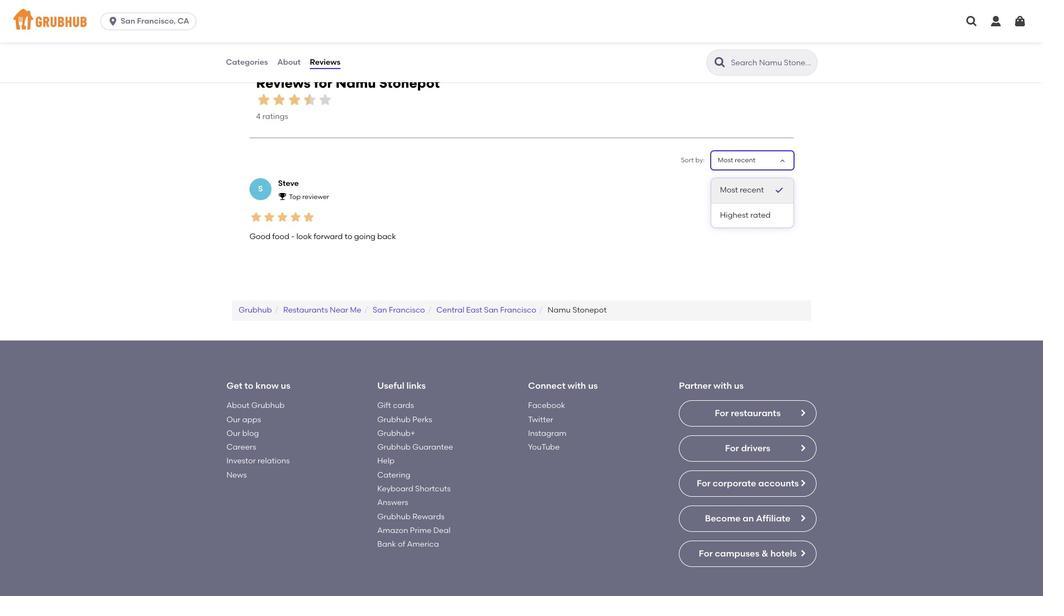 Task type: vqa. For each thing, say whether or not it's contained in the screenshot.
reviews inside the button
yes



Task type: describe. For each thing, give the bounding box(es) containing it.
news link
[[227, 471, 247, 480]]

4
[[256, 112, 261, 121]]

for for for campuses & hotels
[[699, 549, 713, 559]]

san francisco, ca
[[121, 16, 189, 26]]

catering
[[377, 471, 410, 480]]

right image for for drivers
[[799, 444, 807, 453]]

grubhub+
[[377, 429, 415, 438]]

11,
[[771, 179, 777, 187]]

our apps link
[[227, 415, 261, 424]]

become an affiliate link
[[679, 506, 817, 532]]

become an affiliate
[[705, 514, 791, 524]]

twitter
[[528, 415, 553, 424]]

instagram
[[528, 429, 567, 438]]

keyboard shortcuts link
[[377, 484, 451, 494]]

for for for corporate accounts
[[697, 478, 711, 489]]

grubhub+ link
[[377, 429, 415, 438]]

shortcuts
[[415, 484, 451, 494]]

with for partner
[[714, 381, 732, 391]]

for campuses & hotels link
[[679, 541, 817, 567]]

&
[[762, 549, 769, 559]]

connect with us
[[528, 381, 598, 391]]

careers
[[227, 443, 256, 452]]

for campuses & hotels
[[699, 549, 797, 559]]

prime
[[410, 526, 432, 535]]

central east san francisco
[[436, 306, 536, 315]]

grubhub rewards link
[[377, 512, 445, 521]]

grubhub guarantee link
[[377, 443, 453, 452]]

recent inside most recent option
[[740, 186, 764, 195]]

partner with us
[[679, 381, 744, 391]]

us for connect with us
[[588, 381, 598, 391]]

for corporate accounts link
[[679, 471, 817, 497]]

main navigation navigation
[[0, 0, 1043, 43]]

4 ratings
[[256, 112, 288, 121]]

instagram link
[[528, 429, 567, 438]]

know
[[256, 381, 279, 391]]

near
[[330, 306, 348, 315]]

2 horizontal spatial san
[[484, 306, 498, 315]]

affiliate
[[756, 514, 791, 524]]

apps
[[242, 415, 261, 424]]

hotels
[[771, 549, 797, 559]]

facebook
[[528, 401, 565, 410]]

ratings
[[262, 112, 288, 121]]

grubhub perks link
[[377, 415, 432, 424]]

useful links
[[377, 381, 426, 391]]

right image
[[799, 409, 807, 418]]

highest
[[720, 210, 749, 220]]

good
[[250, 232, 271, 241]]

sort by:
[[681, 156, 705, 164]]

perks
[[413, 415, 432, 424]]

grubhub inside about grubhub our apps our blog careers investor relations news
[[251, 401, 285, 410]]

about button
[[277, 43, 301, 82]]

check icon image
[[774, 185, 785, 196]]

youtube
[[528, 443, 560, 452]]

corporate
[[713, 478, 756, 489]]

for for for drivers
[[725, 443, 739, 454]]

caret down icon image
[[778, 156, 787, 165]]

blog
[[242, 429, 259, 438]]

get to know us
[[227, 381, 290, 391]]

s
[[258, 184, 263, 194]]

restaurants
[[731, 408, 781, 419]]

1 vertical spatial stonepot
[[573, 306, 607, 315]]

0 horizontal spatial namu
[[336, 75, 376, 91]]

1 us from the left
[[281, 381, 290, 391]]

food
[[272, 232, 289, 241]]

east
[[466, 306, 482, 315]]

1 francisco from the left
[[389, 306, 425, 315]]

recent inside sort by: field
[[735, 156, 756, 164]]

grubhub down "gift cards" 'link' on the bottom of the page
[[377, 415, 411, 424]]

with for connect
[[568, 381, 586, 391]]

useful
[[377, 381, 404, 391]]

san francisco link
[[373, 306, 425, 315]]

1 vertical spatial namu
[[548, 306, 571, 315]]

reviews for namu stonepot
[[256, 75, 440, 91]]

most recent option
[[711, 178, 794, 203]]

for drivers link
[[679, 436, 817, 462]]

look
[[296, 232, 312, 241]]

for restaurants
[[715, 408, 781, 419]]

san for san francisco
[[373, 306, 387, 315]]

categories
[[226, 58, 268, 67]]

-
[[291, 232, 295, 241]]

partner
[[679, 381, 712, 391]]

reviews for reviews
[[310, 58, 341, 67]]

catering link
[[377, 471, 410, 480]]

restaurants
[[283, 306, 328, 315]]

for corporate accounts
[[697, 478, 799, 489]]

relations
[[258, 457, 290, 466]]

highest rated
[[720, 210, 771, 220]]

ca
[[178, 16, 189, 26]]

2023
[[779, 179, 794, 187]]

1 our from the top
[[227, 415, 241, 424]]

america
[[407, 540, 439, 549]]

Search Namu Stonepot search field
[[730, 58, 814, 68]]

careers link
[[227, 443, 256, 452]]

answers
[[377, 498, 408, 508]]

aug 11, 2023
[[756, 179, 794, 187]]



Task type: locate. For each thing, give the bounding box(es) containing it.
about left the reviews button
[[277, 58, 301, 67]]

facebook twitter instagram youtube
[[528, 401, 567, 452]]

1 horizontal spatial us
[[588, 381, 598, 391]]

0 horizontal spatial stonepot
[[379, 75, 440, 91]]

0 vertical spatial to
[[345, 232, 352, 241]]

us right 'connect'
[[588, 381, 598, 391]]

with
[[568, 381, 586, 391], [714, 381, 732, 391]]

reviews
[[310, 58, 341, 67], [256, 75, 311, 91]]

us
[[281, 381, 290, 391], [588, 381, 598, 391], [734, 381, 744, 391]]

francisco,
[[137, 16, 176, 26]]

1 horizontal spatial stonepot
[[573, 306, 607, 315]]

about inside about grubhub our apps our blog careers investor relations news
[[227, 401, 249, 410]]

most up highest
[[720, 186, 738, 195]]

investor relations link
[[227, 457, 290, 466]]

right image for for campuses & hotels
[[799, 549, 807, 558]]

about for about
[[277, 58, 301, 67]]

recent up most recent option
[[735, 156, 756, 164]]

svg image inside san francisco, ca button
[[108, 16, 119, 27]]

us right know
[[281, 381, 290, 391]]

right image
[[799, 444, 807, 453], [799, 479, 807, 488], [799, 514, 807, 523], [799, 549, 807, 558]]

gift cards link
[[377, 401, 414, 410]]

grubhub down answers link
[[377, 512, 411, 521]]

reviews button
[[309, 43, 341, 82]]

namu
[[336, 75, 376, 91], [548, 306, 571, 315]]

reviewer
[[302, 193, 329, 201]]

an
[[743, 514, 754, 524]]

become
[[705, 514, 741, 524]]

for inside for drivers link
[[725, 443, 739, 454]]

gift
[[377, 401, 391, 410]]

us for partner with us
[[734, 381, 744, 391]]

svg image
[[965, 15, 979, 28], [990, 15, 1003, 28], [1014, 15, 1027, 28], [108, 16, 119, 27]]

san inside san francisco, ca button
[[121, 16, 135, 26]]

going
[[354, 232, 376, 241]]

me
[[350, 306, 361, 315]]

grubhub left restaurants
[[239, 306, 272, 315]]

for down partner with us
[[715, 408, 729, 419]]

0 vertical spatial stonepot
[[379, 75, 440, 91]]

top reviewer
[[289, 193, 329, 201]]

grubhub down grubhub+
[[377, 443, 411, 452]]

links
[[407, 381, 426, 391]]

answers link
[[377, 498, 408, 508]]

right image for become an affiliate
[[799, 514, 807, 523]]

with right partner
[[714, 381, 732, 391]]

help
[[377, 457, 395, 466]]

our blog link
[[227, 429, 259, 438]]

2 our from the top
[[227, 429, 241, 438]]

for inside "for corporate accounts" "link"
[[697, 478, 711, 489]]

for left drivers at the right of the page
[[725, 443, 739, 454]]

right image for for corporate accounts
[[799, 479, 807, 488]]

0 vertical spatial about
[[277, 58, 301, 67]]

1 vertical spatial reviews
[[256, 75, 311, 91]]

most recent inside most recent option
[[720, 186, 764, 195]]

accounts
[[759, 478, 799, 489]]

twitter link
[[528, 415, 553, 424]]

0 vertical spatial namu
[[336, 75, 376, 91]]

bank of america link
[[377, 540, 439, 549]]

amazon prime deal link
[[377, 526, 451, 535]]

san for san francisco, ca
[[121, 16, 135, 26]]

our up careers link
[[227, 429, 241, 438]]

0 horizontal spatial with
[[568, 381, 586, 391]]

top
[[289, 193, 301, 201]]

restaurants near me link
[[283, 306, 361, 315]]

for inside for campuses & hotels link
[[699, 549, 713, 559]]

reviews up ratings
[[256, 75, 311, 91]]

0 horizontal spatial san
[[121, 16, 135, 26]]

right image inside for drivers link
[[799, 444, 807, 453]]

2 francisco from the left
[[500, 306, 536, 315]]

for for for restaurants
[[715, 408, 729, 419]]

about grubhub our apps our blog careers investor relations news
[[227, 401, 290, 480]]

investor
[[227, 457, 256, 466]]

about
[[277, 58, 301, 67], [227, 401, 249, 410]]

most right by:
[[718, 156, 733, 164]]

trophy icon image
[[278, 192, 287, 201]]

2 with from the left
[[714, 381, 732, 391]]

connect
[[528, 381, 566, 391]]

1 horizontal spatial francisco
[[500, 306, 536, 315]]

deal
[[433, 526, 451, 535]]

right image inside for campuses & hotels link
[[799, 549, 807, 558]]

for drivers
[[725, 443, 771, 454]]

2 right image from the top
[[799, 479, 807, 488]]

guarantee
[[413, 443, 453, 452]]

bank
[[377, 540, 396, 549]]

1 with from the left
[[568, 381, 586, 391]]

about up our apps 'link'
[[227, 401, 249, 410]]

gift cards grubhub perks grubhub+ grubhub guarantee help catering keyboard shortcuts answers grubhub rewards amazon prime deal bank of america
[[377, 401, 453, 549]]

our
[[227, 415, 241, 424], [227, 429, 241, 438]]

1 horizontal spatial with
[[714, 381, 732, 391]]

most
[[718, 156, 733, 164], [720, 186, 738, 195]]

0 vertical spatial our
[[227, 415, 241, 424]]

for restaurants link
[[679, 401, 817, 427]]

us up for restaurants at the bottom right
[[734, 381, 744, 391]]

2 horizontal spatial us
[[734, 381, 744, 391]]

most recent
[[718, 156, 756, 164], [720, 186, 764, 195]]

1 vertical spatial most
[[720, 186, 738, 195]]

grubhub
[[239, 306, 272, 315], [251, 401, 285, 410], [377, 415, 411, 424], [377, 443, 411, 452], [377, 512, 411, 521]]

campuses
[[715, 549, 760, 559]]

reviews inside button
[[310, 58, 341, 67]]

our up our blog link
[[227, 415, 241, 424]]

0 horizontal spatial to
[[245, 381, 254, 391]]

for left campuses at the right bottom of page
[[699, 549, 713, 559]]

right image inside "for corporate accounts" "link"
[[799, 479, 807, 488]]

san right the east
[[484, 306, 498, 315]]

1 right image from the top
[[799, 444, 807, 453]]

facebook link
[[528, 401, 565, 410]]

0 vertical spatial reviews
[[310, 58, 341, 67]]

grubhub down know
[[251, 401, 285, 410]]

francisco left central
[[389, 306, 425, 315]]

search icon image
[[714, 56, 727, 69]]

francisco right the east
[[500, 306, 536, 315]]

1 horizontal spatial san
[[373, 306, 387, 315]]

steve
[[278, 179, 299, 188]]

star icon image
[[256, 92, 272, 108], [272, 92, 287, 108], [287, 92, 302, 108], [302, 92, 318, 108], [302, 92, 318, 108], [318, 92, 333, 108], [250, 211, 263, 224], [263, 211, 276, 224], [276, 211, 289, 224], [289, 211, 302, 224], [302, 211, 315, 224]]

most recent up most recent option
[[718, 156, 756, 164]]

1 horizontal spatial about
[[277, 58, 301, 67]]

1 horizontal spatial to
[[345, 232, 352, 241]]

1 vertical spatial our
[[227, 429, 241, 438]]

to left going
[[345, 232, 352, 241]]

3 us from the left
[[734, 381, 744, 391]]

rated
[[750, 210, 771, 220]]

1 vertical spatial to
[[245, 381, 254, 391]]

francisco
[[389, 306, 425, 315], [500, 306, 536, 315]]

3 right image from the top
[[799, 514, 807, 523]]

most inside option
[[720, 186, 738, 195]]

cards
[[393, 401, 414, 410]]

drivers
[[741, 443, 771, 454]]

recent
[[735, 156, 756, 164], [740, 186, 764, 195]]

1 vertical spatial recent
[[740, 186, 764, 195]]

1 horizontal spatial namu
[[548, 306, 571, 315]]

1 vertical spatial about
[[227, 401, 249, 410]]

san francisco
[[373, 306, 425, 315]]

namu stonepot
[[548, 306, 607, 315]]

with right 'connect'
[[568, 381, 586, 391]]

Sort by: field
[[718, 156, 756, 165]]

amazon
[[377, 526, 408, 535]]

san left francisco,
[[121, 16, 135, 26]]

recent left 11, on the top of the page
[[740, 186, 764, 195]]

0 horizontal spatial us
[[281, 381, 290, 391]]

2 us from the left
[[588, 381, 598, 391]]

0 horizontal spatial francisco
[[389, 306, 425, 315]]

0 vertical spatial most recent
[[718, 156, 756, 164]]

1 vertical spatial most recent
[[720, 186, 764, 195]]

back
[[377, 232, 396, 241]]

restaurants near me
[[283, 306, 361, 315]]

about inside about button
[[277, 58, 301, 67]]

by:
[[696, 156, 705, 164]]

for
[[715, 408, 729, 419], [725, 443, 739, 454], [697, 478, 711, 489], [699, 549, 713, 559]]

0 vertical spatial most
[[718, 156, 733, 164]]

0 vertical spatial recent
[[735, 156, 756, 164]]

most recent up highest rated
[[720, 186, 764, 195]]

aug
[[756, 179, 769, 187]]

0 horizontal spatial about
[[227, 401, 249, 410]]

news
[[227, 471, 247, 480]]

central
[[436, 306, 464, 315]]

most inside sort by: field
[[718, 156, 733, 164]]

to right get
[[245, 381, 254, 391]]

about grubhub link
[[227, 401, 285, 410]]

grubhub link
[[239, 306, 272, 315]]

reviews for reviews for namu stonepot
[[256, 75, 311, 91]]

about for about grubhub our apps our blog careers investor relations news
[[227, 401, 249, 410]]

san right me
[[373, 306, 387, 315]]

reviews up for
[[310, 58, 341, 67]]

to
[[345, 232, 352, 241], [245, 381, 254, 391]]

4 right image from the top
[[799, 549, 807, 558]]

for left corporate
[[697, 478, 711, 489]]

central east san francisco link
[[436, 306, 536, 315]]

right image inside become an affiliate link
[[799, 514, 807, 523]]



